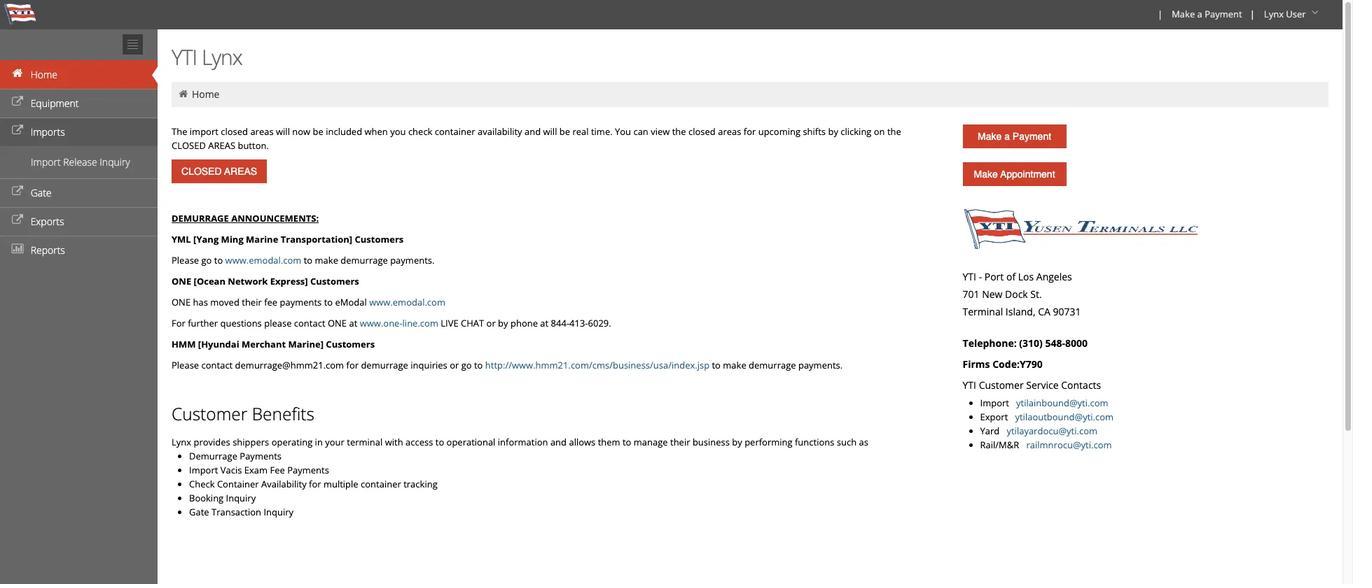 Task type: vqa. For each thing, say whether or not it's contained in the screenshot.


Task type: describe. For each thing, give the bounding box(es) containing it.
0 horizontal spatial payments.
[[390, 254, 435, 267]]

[yang
[[193, 233, 219, 246]]

their inside lynx provides shippers operating in your terminal with access to operational information and allows them to manage their business by performing functions such as demurrage payments import vacis exam fee payments check container availability for multiple container tracking booking inquiry gate transaction inquiry
[[670, 436, 690, 449]]

performing
[[745, 436, 793, 449]]

ytilayardocu@yti.com
[[1007, 425, 1098, 438]]

2 at from the left
[[540, 317, 549, 330]]

1 vertical spatial for
[[346, 359, 359, 372]]

0 horizontal spatial by
[[498, 317, 508, 330]]

make appointment
[[974, 169, 1055, 180]]

customer benefits
[[172, 403, 314, 426]]

further
[[188, 317, 218, 330]]

http://www.hmm21.com/cms/business/usa/index.jsp link
[[485, 359, 710, 372]]

1 horizontal spatial www.emodal.com
[[369, 296, 445, 309]]

access
[[406, 436, 433, 449]]

for inside the import closed areas will now be included when you check container availability and will be real time.  you can view the closed areas for upcoming shifts by clicking on the closed areas button.
[[744, 125, 756, 138]]

on
[[874, 125, 885, 138]]

release
[[63, 156, 97, 169]]

701
[[963, 288, 980, 301]]

railmnrocu@yti.com link
[[1027, 439, 1112, 452]]

yti customer service contacts
[[963, 379, 1101, 392]]

1 vertical spatial inquiry
[[226, 492, 256, 505]]

and inside the import closed areas will now be included when you check container availability and will be real time.  you can view the closed areas for upcoming shifts by clicking on the closed areas button.
[[525, 125, 541, 138]]

railmnrocu@yti.com
[[1027, 439, 1112, 452]]

announcements:
[[231, 212, 319, 225]]

island,
[[1006, 305, 1036, 319]]

code:y790
[[993, 358, 1043, 371]]

1 horizontal spatial a
[[1198, 8, 1203, 20]]

check
[[408, 125, 433, 138]]

check
[[189, 478, 215, 491]]

2 vertical spatial one
[[328, 317, 347, 330]]

real
[[573, 125, 589, 138]]

external link image for imports
[[11, 126, 25, 136]]

1 will from the left
[[276, 125, 290, 138]]

terminal
[[347, 436, 383, 449]]

please go to www.emodal.com to make demurrage payments.
[[172, 254, 435, 267]]

one has moved their fee payments to emodal www.emodal.com
[[172, 296, 445, 309]]

payments
[[280, 296, 322, 309]]

and inside lynx provides shippers operating in your terminal with access to operational information and allows them to manage their business by performing functions such as demurrage payments import vacis exam fee payments check container availability for multiple container tracking booking inquiry gate transaction inquiry
[[550, 436, 567, 449]]

ytilaoutbound@yti.com
[[1015, 411, 1114, 424]]

lynx provides shippers operating in your terminal with access to operational information and allows them to manage their business by performing functions such as demurrage payments import vacis exam fee payments check container availability for multiple container tracking booking inquiry gate transaction inquiry
[[172, 436, 869, 519]]

has
[[193, 296, 208, 309]]

express]
[[270, 275, 308, 288]]

fee
[[270, 464, 285, 477]]

1 vertical spatial a
[[1005, 131, 1010, 142]]

please for please go to
[[172, 254, 199, 267]]

8000
[[1065, 337, 1088, 350]]

0 vertical spatial make
[[315, 254, 338, 267]]

upcoming
[[758, 125, 801, 138]]

1 be from the left
[[313, 125, 323, 138]]

chat
[[461, 317, 484, 330]]

0 vertical spatial make a payment
[[1172, 8, 1242, 20]]

by inside the import closed areas will now be included when you check container availability and will be real time.  you can view the closed areas for upcoming shifts by clicking on the closed areas button.
[[828, 125, 838, 138]]

when
[[365, 125, 388, 138]]

(310)
[[1019, 337, 1043, 350]]

marine]
[[288, 338, 324, 351]]

shippers
[[233, 436, 269, 449]]

one for one [ocean network express] customers
[[172, 275, 191, 288]]

ming
[[221, 233, 244, 246]]

ytilaoutbound@yti.com link
[[1015, 411, 1114, 424]]

lynx user
[[1264, 8, 1306, 20]]

hmm
[[172, 338, 196, 351]]

equipment link
[[0, 89, 158, 118]]

home image
[[11, 69, 25, 78]]

st.
[[1031, 288, 1042, 301]]

0 vertical spatial inquiry
[[100, 156, 130, 169]]

1 vertical spatial payment
[[1013, 131, 1051, 142]]

telephone:
[[963, 337, 1017, 350]]

2 be from the left
[[560, 125, 570, 138]]

operational
[[447, 436, 496, 449]]

make inside make appointment link
[[974, 169, 998, 180]]

1 closed from the left
[[221, 125, 248, 138]]

yti lynx
[[172, 43, 242, 71]]

customers for one [ocean network express] customers
[[310, 275, 359, 288]]

angeles
[[1037, 270, 1072, 284]]

shifts
[[803, 125, 826, 138]]

such
[[837, 436, 857, 449]]

service
[[1026, 379, 1059, 392]]

2 areas from the left
[[718, 125, 741, 138]]

0 vertical spatial contact
[[294, 317, 325, 330]]

external link image
[[11, 216, 25, 226]]

in
[[315, 436, 323, 449]]

benefits
[[252, 403, 314, 426]]

import for import release inquiry
[[31, 156, 61, 169]]

2 vertical spatial inquiry
[[264, 506, 294, 519]]

fee
[[264, 296, 277, 309]]

1 horizontal spatial home link
[[192, 88, 220, 101]]

functions
[[795, 436, 835, 449]]

reports
[[31, 244, 65, 257]]

availability
[[261, 478, 307, 491]]

www.one-
[[360, 317, 402, 330]]

import
[[190, 125, 218, 138]]

1 vertical spatial home
[[192, 88, 220, 101]]

for
[[172, 317, 186, 330]]

413-
[[570, 317, 588, 330]]

0 vertical spatial home
[[31, 68, 57, 81]]

business
[[693, 436, 730, 449]]

questions
[[220, 317, 262, 330]]

1 horizontal spatial or
[[487, 317, 496, 330]]

2 closed from the left
[[689, 125, 716, 138]]

transaction
[[212, 506, 261, 519]]

0 vertical spatial customers
[[355, 233, 404, 246]]

external link image for equipment
[[11, 97, 25, 107]]

provides
[[194, 436, 230, 449]]

you
[[390, 125, 406, 138]]

now
[[292, 125, 310, 138]]

imports link
[[0, 118, 158, 146]]

for further questions please contact one at www.one-line.com live chat or by phone at 844-413-6029.
[[172, 317, 611, 330]]

1 vertical spatial make a payment link
[[963, 125, 1067, 149]]

1 vertical spatial make a payment
[[978, 131, 1051, 142]]

firms code:y790
[[963, 358, 1043, 371]]

yard
[[980, 425, 1000, 438]]

reports link
[[0, 236, 158, 265]]

import for import
[[980, 397, 1014, 410]]

1 the from the left
[[672, 125, 686, 138]]

the import closed areas will now be included when you check container availability and will be real time.  you can view the closed areas for upcoming shifts by clicking on the closed areas button.
[[172, 125, 901, 152]]

www.emodal.com link for one has moved their fee payments to emodal www.emodal.com
[[369, 296, 445, 309]]

inquiries
[[411, 359, 447, 372]]

export
[[980, 411, 1008, 424]]

gate inside lynx provides shippers operating in your terminal with access to operational information and allows them to manage their business by performing functions such as demurrage payments import vacis exam fee payments check container availability for multiple container tracking booking inquiry gate transaction inquiry
[[189, 506, 209, 519]]



Task type: locate. For each thing, give the bounding box(es) containing it.
0 vertical spatial for
[[744, 125, 756, 138]]

demurrage
[[341, 254, 388, 267], [361, 359, 408, 372], [749, 359, 796, 372]]

1 vertical spatial www.emodal.com
[[369, 296, 445, 309]]

home link right home image
[[192, 88, 220, 101]]

0 vertical spatial container
[[435, 125, 475, 138]]

contacts
[[1061, 379, 1101, 392]]

2 vertical spatial by
[[732, 436, 742, 449]]

1 vertical spatial their
[[670, 436, 690, 449]]

3 external link image from the top
[[11, 187, 25, 197]]

customers right transportation]
[[355, 233, 404, 246]]

0 horizontal spatial |
[[1158, 8, 1163, 20]]

0 horizontal spatial import
[[31, 156, 61, 169]]

and right availability
[[525, 125, 541, 138]]

for left upcoming at right top
[[744, 125, 756, 138]]

2 horizontal spatial by
[[828, 125, 838, 138]]

2 vertical spatial import
[[189, 464, 218, 477]]

the
[[672, 125, 686, 138], [887, 125, 901, 138]]

the right 'on'
[[887, 125, 901, 138]]

areas left upcoming at right top
[[718, 125, 741, 138]]

1 horizontal spatial make
[[723, 359, 747, 372]]

yti left -
[[963, 270, 976, 284]]

1 horizontal spatial make a payment link
[[1166, 0, 1247, 29]]

equipment
[[31, 97, 79, 110]]

1 | from the left
[[1158, 8, 1163, 20]]

lynx for user
[[1264, 8, 1284, 20]]

of
[[1007, 270, 1016, 284]]

areas up the button.
[[250, 125, 274, 138]]

make
[[1172, 8, 1195, 20], [978, 131, 1002, 142], [974, 169, 998, 180]]

1 vertical spatial contact
[[201, 359, 233, 372]]

lynx inside lynx user link
[[1264, 8, 1284, 20]]

0 vertical spatial payments.
[[390, 254, 435, 267]]

payments
[[240, 450, 282, 463], [287, 464, 329, 477]]

telephone: (310) 548-8000
[[963, 337, 1088, 350]]

1 horizontal spatial www.emodal.com link
[[369, 296, 445, 309]]

will
[[276, 125, 290, 138], [543, 125, 557, 138]]

make appointment link
[[963, 163, 1067, 186]]

demurrage@hmm21.com
[[235, 359, 344, 372]]

1 horizontal spatial their
[[670, 436, 690, 449]]

go
[[201, 254, 212, 267], [461, 359, 472, 372]]

0 vertical spatial and
[[525, 125, 541, 138]]

import up check at left bottom
[[189, 464, 218, 477]]

line.com
[[402, 317, 438, 330]]

external link image inside equipment link
[[11, 97, 25, 107]]

1 vertical spatial payments
[[287, 464, 329, 477]]

manage
[[634, 436, 668, 449]]

for inside lynx provides shippers operating in your terminal with access to operational information and allows them to manage their business by performing functions such as demurrage payments import vacis exam fee payments check container availability for multiple container tracking booking inquiry gate transaction inquiry
[[309, 478, 321, 491]]

lynx inside lynx provides shippers operating in your terminal with access to operational information and allows them to manage their business by performing functions such as demurrage payments import vacis exam fee payments check container availability for multiple container tracking booking inquiry gate transaction inquiry
[[172, 436, 191, 449]]

gate link
[[0, 179, 158, 207]]

container inside the import closed areas will now be included when you check container availability and will be real time.  you can view the closed areas for upcoming shifts by clicking on the closed areas button.
[[435, 125, 475, 138]]

areas
[[250, 125, 274, 138], [718, 125, 741, 138]]

customer up provides
[[172, 403, 247, 426]]

yti for yti - port of los angeles 701 new dock st. terminal island, ca 90731
[[963, 270, 976, 284]]

marine
[[246, 233, 278, 246]]

0 vertical spatial payments
[[240, 450, 282, 463]]

container inside lynx provides shippers operating in your terminal with access to operational information and allows them to manage their business by performing functions such as demurrage payments import vacis exam fee payments check container availability for multiple container tracking booking inquiry gate transaction inquiry
[[361, 478, 401, 491]]

yti for yti lynx
[[172, 43, 197, 71]]

button.
[[238, 139, 269, 152]]

0 vertical spatial import
[[31, 156, 61, 169]]

closed
[[172, 139, 206, 152]]

gate inside gate link
[[31, 186, 52, 200]]

lynx user link
[[1258, 0, 1327, 29]]

2 vertical spatial lynx
[[172, 436, 191, 449]]

2 horizontal spatial import
[[980, 397, 1014, 410]]

be right now
[[313, 125, 323, 138]]

please
[[172, 254, 199, 267], [172, 359, 199, 372]]

2 vertical spatial external link image
[[11, 187, 25, 197]]

inquiry down availability on the left of page
[[264, 506, 294, 519]]

export ytilaoutbound@yti.com yard ytilayardocu@yti.com rail/m&r railmnrocu@yti.com
[[980, 411, 1114, 452]]

one [ocean network express] customers
[[172, 275, 359, 288]]

ytilainbound@yti.com
[[1016, 397, 1109, 410]]

1 horizontal spatial and
[[550, 436, 567, 449]]

import down "imports"
[[31, 156, 61, 169]]

payment left lynx user
[[1205, 8, 1242, 20]]

operating
[[272, 436, 313, 449]]

one left 'has'
[[172, 296, 191, 309]]

0 vertical spatial customer
[[979, 379, 1024, 392]]

0 horizontal spatial the
[[672, 125, 686, 138]]

external link image left "imports"
[[11, 126, 25, 136]]

0 horizontal spatial or
[[450, 359, 459, 372]]

moved
[[210, 296, 239, 309]]

0 horizontal spatial payment
[[1013, 131, 1051, 142]]

by right business
[[732, 436, 742, 449]]

1 horizontal spatial payments
[[287, 464, 329, 477]]

their left fee
[[242, 296, 262, 309]]

please down the hmm
[[172, 359, 199, 372]]

yti inside yti - port of los angeles 701 new dock st. terminal island, ca 90731
[[963, 270, 976, 284]]

please down yml on the top left
[[172, 254, 199, 267]]

1 at from the left
[[349, 317, 357, 330]]

external link image inside gate link
[[11, 187, 25, 197]]

yti down firms
[[963, 379, 976, 392]]

0 vertical spatial yti
[[172, 43, 197, 71]]

one for one has moved their fee payments to emodal www.emodal.com
[[172, 296, 191, 309]]

demurrage
[[172, 212, 229, 225]]

1 horizontal spatial will
[[543, 125, 557, 138]]

their right manage
[[670, 436, 690, 449]]

www.emodal.com link up www.one-line.com link
[[369, 296, 445, 309]]

gate up exports
[[31, 186, 52, 200]]

go down [yang on the top
[[201, 254, 212, 267]]

0 vertical spatial gate
[[31, 186, 52, 200]]

1 horizontal spatial home
[[192, 88, 220, 101]]

container
[[217, 478, 259, 491]]

or right chat
[[487, 317, 496, 330]]

yti for yti customer service contacts
[[963, 379, 976, 392]]

imports
[[31, 125, 65, 139]]

demurrage
[[189, 450, 237, 463]]

customers
[[355, 233, 404, 246], [310, 275, 359, 288], [326, 338, 375, 351]]

1 vertical spatial container
[[361, 478, 401, 491]]

or right inquiries
[[450, 359, 459, 372]]

2 the from the left
[[887, 125, 901, 138]]

by right shifts
[[828, 125, 838, 138]]

lynx
[[1264, 8, 1284, 20], [202, 43, 242, 71], [172, 436, 191, 449]]

www.emodal.com up www.one-line.com link
[[369, 296, 445, 309]]

0 horizontal spatial lynx
[[172, 436, 191, 449]]

2 | from the left
[[1250, 8, 1255, 20]]

6029.
[[588, 317, 611, 330]]

[hyundai
[[198, 338, 239, 351]]

can
[[634, 125, 649, 138]]

merchant
[[242, 338, 286, 351]]

will left real
[[543, 125, 557, 138]]

home image
[[177, 89, 189, 99]]

external link image up external link image at left top
[[11, 187, 25, 197]]

gate down booking
[[189, 506, 209, 519]]

0 horizontal spatial for
[[309, 478, 321, 491]]

go right inquiries
[[461, 359, 472, 372]]

included
[[326, 125, 362, 138]]

network
[[228, 275, 268, 288]]

0 vertical spatial payment
[[1205, 8, 1242, 20]]

0 horizontal spatial their
[[242, 296, 262, 309]]

one left [ocean
[[172, 275, 191, 288]]

0 horizontal spatial make a payment
[[978, 131, 1051, 142]]

please contact demurrage@hmm21.com for demurrage inquiries or go to http://www.hmm21.com/cms/business/usa/index.jsp to make demurrage payments.
[[172, 359, 843, 372]]

0 vertical spatial one
[[172, 275, 191, 288]]

customers down www.one-
[[326, 338, 375, 351]]

payments.
[[390, 254, 435, 267], [798, 359, 843, 372]]

external link image down home icon
[[11, 97, 25, 107]]

1 horizontal spatial gate
[[189, 506, 209, 519]]

closed up areas
[[221, 125, 248, 138]]

0 horizontal spatial www.emodal.com
[[225, 254, 301, 267]]

0 vertical spatial make
[[1172, 8, 1195, 20]]

external link image
[[11, 97, 25, 107], [11, 126, 25, 136], [11, 187, 25, 197]]

1 please from the top
[[172, 254, 199, 267]]

0 horizontal spatial home
[[31, 68, 57, 81]]

rail/m&r
[[980, 439, 1019, 452]]

live
[[441, 317, 459, 330]]

payments up exam
[[240, 450, 282, 463]]

contact down '[hyundai'
[[201, 359, 233, 372]]

closed right view
[[689, 125, 716, 138]]

2 will from the left
[[543, 125, 557, 138]]

0 horizontal spatial payments
[[240, 450, 282, 463]]

1 horizontal spatial by
[[732, 436, 742, 449]]

at left 844-
[[540, 317, 549, 330]]

container left tracking
[[361, 478, 401, 491]]

home
[[31, 68, 57, 81], [192, 88, 220, 101]]

1 vertical spatial gate
[[189, 506, 209, 519]]

1 horizontal spatial container
[[435, 125, 475, 138]]

container right check
[[435, 125, 475, 138]]

0 horizontal spatial gate
[[31, 186, 52, 200]]

availability
[[478, 125, 522, 138]]

2 external link image from the top
[[11, 126, 25, 136]]

0 vertical spatial their
[[242, 296, 262, 309]]

1 vertical spatial make
[[978, 131, 1002, 142]]

yti - port of los angeles 701 new dock st. terminal island, ca 90731
[[963, 270, 1081, 319]]

1 horizontal spatial contact
[[294, 317, 325, 330]]

90731
[[1053, 305, 1081, 319]]

container
[[435, 125, 475, 138], [361, 478, 401, 491]]

lynx for provides
[[172, 436, 191, 449]]

port
[[985, 270, 1004, 284]]

1 horizontal spatial payment
[[1205, 8, 1242, 20]]

yti
[[172, 43, 197, 71], [963, 270, 976, 284], [963, 379, 976, 392]]

home right home icon
[[31, 68, 57, 81]]

1 horizontal spatial lynx
[[202, 43, 242, 71]]

1 external link image from the top
[[11, 97, 25, 107]]

yml [yang ming marine transportation] customers
[[172, 233, 404, 246]]

1 horizontal spatial areas
[[718, 125, 741, 138]]

0 vertical spatial go
[[201, 254, 212, 267]]

www.emodal.com link for to make demurrage payments.
[[225, 254, 301, 267]]

contact down one has moved their fee payments to emodal www.emodal.com
[[294, 317, 325, 330]]

and
[[525, 125, 541, 138], [550, 436, 567, 449]]

inquiry down container at the bottom left of page
[[226, 492, 256, 505]]

1 horizontal spatial import
[[189, 464, 218, 477]]

customers for hmm [hyundai merchant marine] customers
[[326, 338, 375, 351]]

1 horizontal spatial customer
[[979, 379, 1024, 392]]

import up export
[[980, 397, 1014, 410]]

home link up 'equipment'
[[0, 60, 158, 89]]

emodal
[[335, 296, 367, 309]]

inquiry right release
[[100, 156, 130, 169]]

a
[[1198, 8, 1203, 20], [1005, 131, 1010, 142]]

0 horizontal spatial a
[[1005, 131, 1010, 142]]

your
[[325, 436, 345, 449]]

payments up availability on the left of page
[[287, 464, 329, 477]]

new
[[982, 288, 1003, 301]]

external link image inside imports link
[[11, 126, 25, 136]]

the
[[172, 125, 187, 138]]

0 horizontal spatial will
[[276, 125, 290, 138]]

0 horizontal spatial home link
[[0, 60, 158, 89]]

payment up the "appointment"
[[1013, 131, 1051, 142]]

0 horizontal spatial make a payment link
[[963, 125, 1067, 149]]

1 vertical spatial customer
[[172, 403, 247, 426]]

0 horizontal spatial customer
[[172, 403, 247, 426]]

home right home image
[[192, 88, 220, 101]]

None submit
[[172, 160, 267, 184]]

0 horizontal spatial contact
[[201, 359, 233, 372]]

exports
[[31, 215, 64, 228]]

www.emodal.com down the "marine"
[[225, 254, 301, 267]]

be left real
[[560, 125, 570, 138]]

please
[[264, 317, 292, 330]]

0 horizontal spatial www.emodal.com link
[[225, 254, 301, 267]]

customer down 'firms code:y790'
[[979, 379, 1024, 392]]

1 horizontal spatial make a payment
[[1172, 8, 1242, 20]]

1 vertical spatial please
[[172, 359, 199, 372]]

for down for further questions please contact one at www.one-line.com live chat or by phone at 844-413-6029.
[[346, 359, 359, 372]]

time.
[[591, 125, 613, 138]]

www.emodal.com link down the "marine"
[[225, 254, 301, 267]]

1 vertical spatial payments.
[[798, 359, 843, 372]]

1 vertical spatial go
[[461, 359, 472, 372]]

by left 'phone' in the left of the page
[[498, 317, 508, 330]]

1 vertical spatial one
[[172, 296, 191, 309]]

1 horizontal spatial payments.
[[798, 359, 843, 372]]

yti up home image
[[172, 43, 197, 71]]

1 horizontal spatial go
[[461, 359, 472, 372]]

2 please from the top
[[172, 359, 199, 372]]

www.emodal.com link
[[225, 254, 301, 267], [369, 296, 445, 309]]

by inside lynx provides shippers operating in your terminal with access to operational information and allows them to manage their business by performing functions such as demurrage payments import vacis exam fee payments check container availability for multiple container tracking booking inquiry gate transaction inquiry
[[732, 436, 742, 449]]

for left multiple
[[309, 478, 321, 491]]

2 horizontal spatial inquiry
[[264, 506, 294, 519]]

0 horizontal spatial and
[[525, 125, 541, 138]]

-
[[979, 270, 982, 284]]

the right view
[[672, 125, 686, 138]]

0 horizontal spatial areas
[[250, 125, 274, 138]]

1 horizontal spatial inquiry
[[226, 492, 256, 505]]

1 vertical spatial lynx
[[202, 43, 242, 71]]

one down emodal
[[328, 317, 347, 330]]

angle down image
[[1309, 8, 1323, 18]]

external link image for gate
[[11, 187, 25, 197]]

firms
[[963, 358, 990, 371]]

1 areas from the left
[[250, 125, 274, 138]]

[ocean
[[194, 275, 226, 288]]

view
[[651, 125, 670, 138]]

0 vertical spatial external link image
[[11, 97, 25, 107]]

customers up emodal
[[310, 275, 359, 288]]

0 vertical spatial lynx
[[1264, 8, 1284, 20]]

and left allows
[[550, 436, 567, 449]]

1 vertical spatial yti
[[963, 270, 976, 284]]

0 horizontal spatial go
[[201, 254, 212, 267]]

import
[[31, 156, 61, 169], [980, 397, 1014, 410], [189, 464, 218, 477]]

by
[[828, 125, 838, 138], [498, 317, 508, 330], [732, 436, 742, 449]]

http://www.hmm21.com/cms/business/usa/index.jsp
[[485, 359, 710, 372]]

payment
[[1205, 8, 1242, 20], [1013, 131, 1051, 142]]

will left now
[[276, 125, 290, 138]]

at down emodal
[[349, 317, 357, 330]]

bar chart image
[[11, 244, 25, 254]]

1 vertical spatial external link image
[[11, 126, 25, 136]]

please for please contact demurrage@hmm21.com for demurrage inquiries or go to
[[172, 359, 199, 372]]

1 horizontal spatial be
[[560, 125, 570, 138]]

2 horizontal spatial for
[[744, 125, 756, 138]]

0 vertical spatial www.emodal.com link
[[225, 254, 301, 267]]

clicking
[[841, 125, 872, 138]]

1 vertical spatial make
[[723, 359, 747, 372]]

make a payment link
[[1166, 0, 1247, 29], [963, 125, 1067, 149]]

ytilayardocu@yti.com link
[[1007, 425, 1098, 438]]

vacis
[[220, 464, 242, 477]]

0 vertical spatial by
[[828, 125, 838, 138]]

import inside lynx provides shippers operating in your terminal with access to operational information and allows them to manage their business by performing functions such as demurrage payments import vacis exam fee payments check container availability for multiple container tracking booking inquiry gate transaction inquiry
[[189, 464, 218, 477]]

2 vertical spatial for
[[309, 478, 321, 491]]

1 vertical spatial and
[[550, 436, 567, 449]]

844-
[[551, 317, 570, 330]]

make
[[315, 254, 338, 267], [723, 359, 747, 372]]

areas
[[208, 139, 235, 152]]

1 horizontal spatial at
[[540, 317, 549, 330]]

multiple
[[324, 478, 358, 491]]



